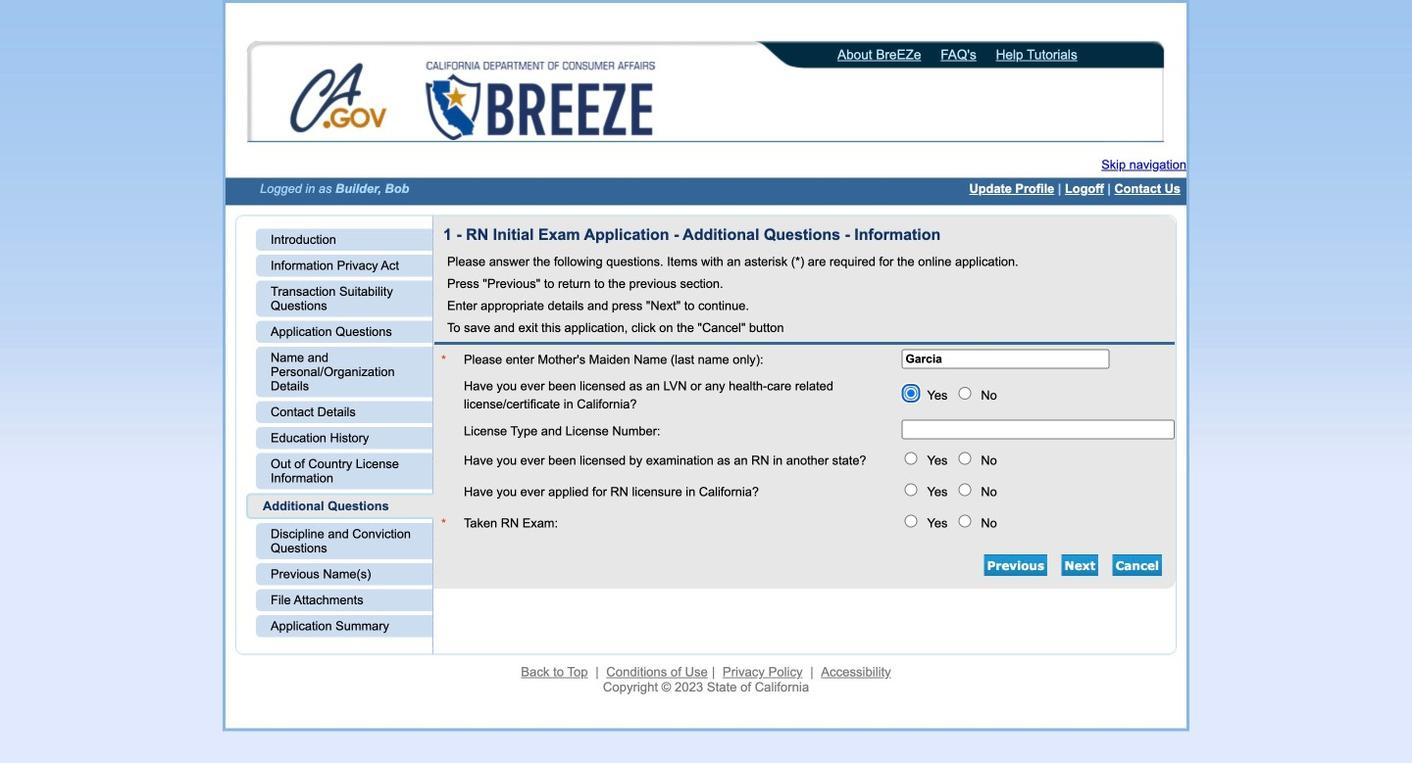 Task type: locate. For each thing, give the bounding box(es) containing it.
  radio
[[905, 452, 917, 465], [959, 452, 971, 465], [905, 484, 917, 496]]

None text field
[[902, 349, 1110, 369], [902, 420, 1175, 440], [902, 349, 1110, 369], [902, 420, 1175, 440]]

ca.gov image
[[289, 62, 389, 138]]

None submit
[[984, 555, 1048, 577], [1062, 555, 1099, 577], [1113, 555, 1162, 577], [984, 555, 1048, 577], [1062, 555, 1099, 577], [1113, 555, 1162, 577]]

  radio
[[905, 387, 917, 400], [959, 387, 971, 400], [959, 484, 971, 496], [905, 515, 917, 528], [959, 515, 971, 528]]



Task type: describe. For each thing, give the bounding box(es) containing it.
state of california breeze image
[[422, 62, 659, 140]]



